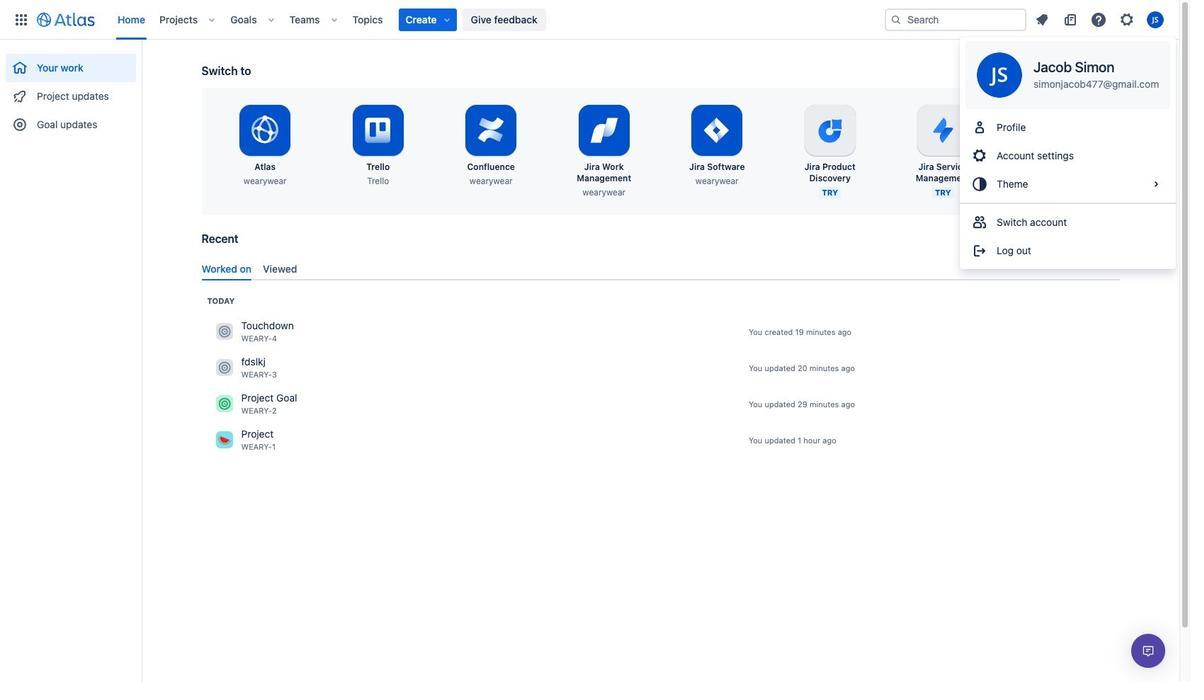 Task type: describe. For each thing, give the bounding box(es) containing it.
0 vertical spatial settings image
[[1119, 11, 1136, 28]]

notifications image
[[1034, 11, 1051, 28]]

Search field
[[885, 8, 1027, 31]]

1 townsquare image from the top
[[216, 323, 233, 341]]

help image
[[1091, 11, 1108, 28]]

account image
[[1148, 11, 1165, 28]]



Task type: locate. For each thing, give the bounding box(es) containing it.
townsquare image
[[216, 323, 233, 341], [216, 360, 233, 377], [216, 432, 233, 449]]

search image
[[891, 14, 902, 25]]

1 horizontal spatial settings image
[[1119, 11, 1136, 28]]

open intercom messenger image
[[1141, 643, 1158, 660]]

townsquare image
[[216, 396, 233, 413]]

settings image
[[1119, 11, 1136, 28], [1040, 113, 1074, 147]]

heading
[[207, 295, 235, 307]]

0 horizontal spatial settings image
[[1040, 113, 1074, 147]]

search image
[[1000, 237, 1011, 249]]

1 vertical spatial townsquare image
[[216, 360, 233, 377]]

switch to... image
[[13, 11, 30, 28]]

top element
[[9, 0, 885, 39]]

Filter by title field
[[996, 234, 1119, 254]]

3 townsquare image from the top
[[216, 432, 233, 449]]

tab list
[[196, 257, 1126, 281]]

2 townsquare image from the top
[[216, 360, 233, 377]]

0 vertical spatial townsquare image
[[216, 323, 233, 341]]

banner
[[0, 0, 1180, 40]]

2 vertical spatial townsquare image
[[216, 432, 233, 449]]

1 vertical spatial settings image
[[1040, 113, 1074, 147]]

group
[[6, 40, 136, 143], [961, 109, 1177, 203], [961, 203, 1177, 269]]



Task type: vqa. For each thing, say whether or not it's contained in the screenshot.
Settings image
yes



